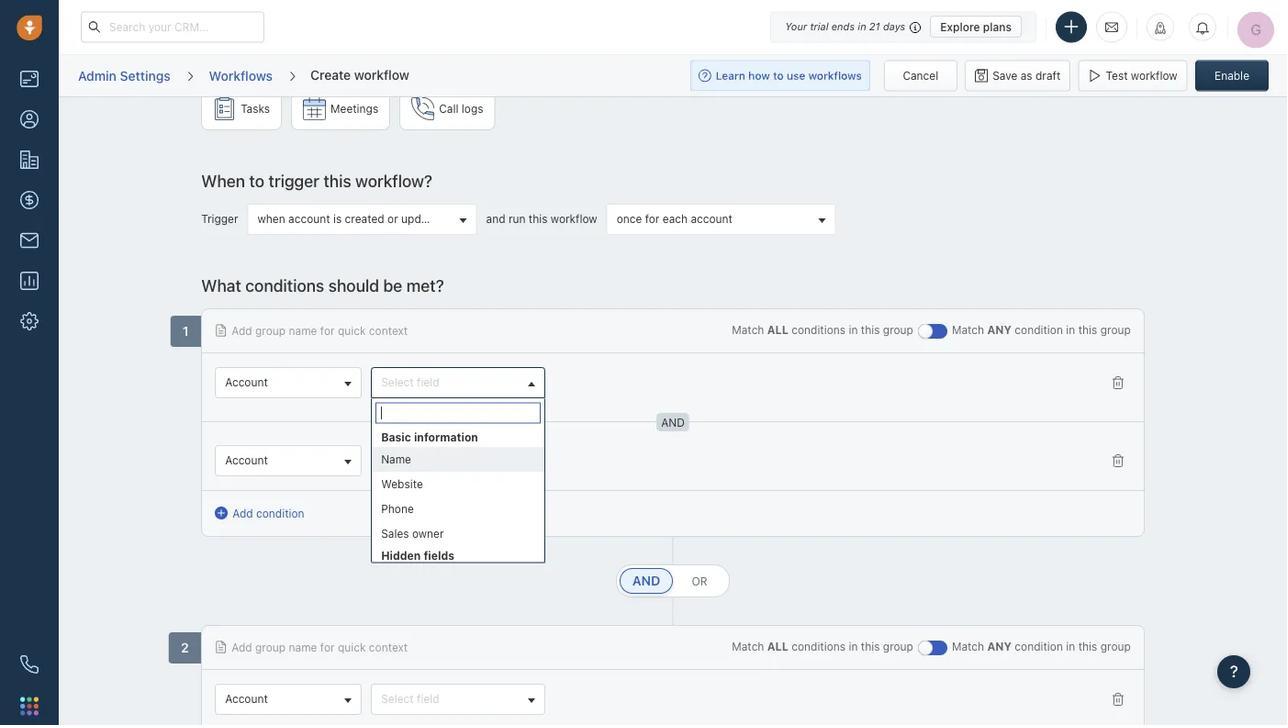 Task type: describe. For each thing, give the bounding box(es) containing it.
when account is created or updated button
[[247, 204, 477, 236]]

your
[[785, 21, 807, 33]]

trigger
[[269, 171, 320, 191]]

should
[[328, 276, 379, 296]]

settings
[[120, 68, 170, 83]]

list box containing basic information
[[372, 427, 545, 725]]

1 context from the top
[[369, 325, 408, 337]]

select field button for first account button from the bottom of the page
[[371, 685, 545, 716]]

phone option
[[372, 496, 545, 521]]

field inside select field dropdown button
[[417, 376, 439, 389]]

add for first account button from the bottom of the page
[[232, 641, 252, 654]]

workflows
[[209, 68, 273, 83]]

add condition
[[232, 507, 304, 520]]

trial
[[810, 21, 829, 33]]

call logs button
[[400, 88, 495, 131]]

hidden fields
[[381, 549, 455, 562]]

or link
[[673, 569, 726, 595]]

quick for 1st account button from the top of the page
[[338, 325, 366, 337]]

once for each account button
[[607, 204, 836, 236]]

condition for select field button related to first account button from the bottom of the page
[[1015, 641, 1063, 654]]

fields
[[424, 549, 455, 562]]

workflow?
[[355, 171, 432, 191]]

sales owner option
[[372, 521, 545, 546]]

admin settings
[[78, 68, 170, 83]]

1 account button from the top
[[215, 368, 362, 399]]

for for 1st account button from the top of the page
[[320, 325, 335, 337]]

create
[[310, 67, 351, 82]]

group containing tasks
[[201, 88, 1145, 140]]

option containing basic information
[[372, 427, 545, 546]]

created
[[345, 213, 384, 226]]

be
[[383, 276, 402, 296]]

2 account from the left
[[691, 213, 733, 226]]

each
[[663, 213, 688, 226]]

website
[[381, 477, 423, 490]]

explore plans link
[[930, 16, 1022, 38]]

select field for select field dropdown button in the left of the page
[[381, 376, 439, 389]]

select field for 2nd account button from the bottom of the page select field button
[[381, 454, 439, 467]]

condition for select field dropdown button in the left of the page
[[1015, 324, 1063, 337]]

workflow for create workflow
[[354, 67, 409, 82]]

3 account button from the top
[[215, 685, 362, 716]]

freshworks switcher image
[[20, 697, 39, 716]]

admin settings link
[[77, 61, 171, 90]]

1 account from the top
[[225, 376, 268, 389]]

enable button
[[1195, 60, 1269, 91]]

to
[[249, 171, 265, 191]]

your trial ends in 21 days
[[785, 21, 905, 33]]

or inside when account is created or updated button
[[388, 213, 398, 226]]

enable
[[1215, 69, 1250, 82]]

2 field from the top
[[417, 454, 439, 467]]

workflow for test workflow
[[1131, 69, 1178, 82]]

1 all from the top
[[767, 324, 789, 337]]

2 all from the top
[[767, 641, 789, 654]]

once for each account
[[617, 213, 733, 226]]

0 vertical spatial conditions
[[245, 276, 324, 296]]

create workflow
[[310, 67, 409, 82]]

condition inside 'link'
[[256, 507, 304, 520]]

what conditions should be met?
[[201, 276, 444, 296]]

select field for select field button related to first account button from the bottom of the page
[[381, 693, 439, 706]]

when to trigger this workflow?
[[201, 171, 432, 191]]

2 any from the top
[[987, 641, 1012, 654]]

select for select field button related to first account button from the bottom of the page
[[381, 693, 414, 706]]

3 account from the top
[[225, 693, 268, 706]]

explore plans
[[940, 20, 1012, 33]]

for for first account button from the bottom of the page
[[320, 641, 335, 654]]

cancel
[[903, 69, 939, 82]]

name
[[381, 453, 411, 466]]

match any condition in this group for select field dropdown button in the left of the page
[[952, 324, 1131, 337]]

as
[[1021, 69, 1033, 82]]

sales
[[381, 527, 409, 540]]

website option
[[372, 471, 545, 496]]

days
[[883, 21, 905, 33]]

is
[[333, 213, 342, 226]]



Task type: vqa. For each thing, say whether or not it's contained in the screenshot.
third orlando from the bottom of the page
no



Task type: locate. For each thing, give the bounding box(es) containing it.
information
[[414, 431, 478, 443]]

1 vertical spatial condition
[[256, 507, 304, 520]]

add group name for quick context
[[232, 325, 408, 337], [232, 641, 408, 654]]

Search your CRM... text field
[[81, 11, 264, 43]]

in
[[858, 21, 866, 33], [849, 324, 858, 337], [1066, 324, 1075, 337], [849, 641, 858, 654], [1066, 641, 1075, 654]]

1 vertical spatial select field
[[381, 454, 439, 467]]

0 vertical spatial select field
[[381, 376, 439, 389]]

2 account from the top
[[225, 454, 268, 467]]

1 vertical spatial add
[[232, 507, 253, 520]]

1 vertical spatial context
[[369, 641, 408, 654]]

0 horizontal spatial account
[[288, 213, 330, 226]]

save as draft button
[[965, 60, 1071, 91]]

this
[[324, 171, 351, 191], [529, 213, 548, 226], [861, 324, 880, 337], [1078, 324, 1097, 337], [861, 641, 880, 654], [1078, 641, 1097, 654]]

workflow left once
[[551, 213, 597, 226]]

email image
[[1105, 20, 1118, 35]]

1 vertical spatial match any condition in this group
[[952, 641, 1131, 654]]

test
[[1106, 69, 1128, 82]]

once
[[617, 213, 642, 226]]

0 vertical spatial or
[[388, 213, 398, 226]]

meetings
[[331, 103, 378, 116]]

0 horizontal spatial or
[[388, 213, 398, 226]]

0 vertical spatial any
[[987, 324, 1012, 337]]

1 vertical spatial quick
[[338, 641, 366, 654]]

1 vertical spatial or
[[692, 575, 707, 588]]

2 vertical spatial add
[[232, 641, 252, 654]]

call logs
[[439, 103, 483, 116]]

explore
[[940, 20, 980, 33]]

1 match any condition in this group from the top
[[952, 324, 1131, 337]]

workflow right test
[[1131, 69, 1178, 82]]

1 select from the top
[[381, 376, 414, 389]]

hidden
[[381, 549, 421, 562]]

quick for first account button from the bottom of the page
[[338, 641, 366, 654]]

1 vertical spatial field
[[417, 454, 439, 467]]

account right the each
[[691, 213, 733, 226]]

or
[[388, 213, 398, 226], [692, 575, 707, 588]]

2 name from the top
[[289, 641, 317, 654]]

when
[[201, 171, 245, 191]]

1 vertical spatial match all conditions in this group
[[732, 641, 914, 654]]

match any condition in this group
[[952, 324, 1131, 337], [952, 641, 1131, 654]]

21
[[869, 21, 880, 33]]

1 vertical spatial add group name for quick context
[[232, 641, 408, 654]]

context
[[369, 325, 408, 337], [369, 641, 408, 654]]

1 vertical spatial all
[[767, 641, 789, 654]]

cancel button
[[884, 60, 957, 91]]

0 vertical spatial add
[[232, 325, 252, 337]]

0 vertical spatial condition
[[1015, 324, 1063, 337]]

2 match any condition in this group from the top
[[952, 641, 1131, 654]]

2 add group name for quick context from the top
[[232, 641, 408, 654]]

name for 1st account button from the top of the page
[[289, 325, 317, 337]]

0 vertical spatial quick
[[338, 325, 366, 337]]

2 select field from the top
[[381, 454, 439, 467]]

field
[[417, 376, 439, 389], [417, 454, 439, 467], [417, 693, 439, 706]]

workflow inside button
[[1131, 69, 1178, 82]]

2 account button from the top
[[215, 446, 362, 477]]

for inside button
[[645, 213, 660, 226]]

add
[[232, 325, 252, 337], [232, 507, 253, 520], [232, 641, 252, 654]]

2 vertical spatial condition
[[1015, 641, 1063, 654]]

workflow
[[354, 67, 409, 82], [1131, 69, 1178, 82], [551, 213, 597, 226]]

account left is in the left top of the page
[[288, 213, 330, 226]]

0 vertical spatial name
[[289, 325, 317, 337]]

2 quick from the top
[[338, 641, 366, 654]]

draft
[[1036, 69, 1061, 82]]

updated
[[401, 213, 444, 226]]

1 match all conditions in this group from the top
[[732, 324, 914, 337]]

admin
[[78, 68, 117, 83]]

phone element
[[11, 646, 48, 683]]

3 select from the top
[[381, 693, 414, 706]]

0 vertical spatial match any condition in this group
[[952, 324, 1131, 337]]

when account is created or updated
[[258, 213, 444, 226]]

1 vertical spatial account
[[225, 454, 268, 467]]

add inside add condition 'link'
[[232, 507, 253, 520]]

save as draft
[[993, 69, 1061, 82]]

1 field from the top
[[417, 376, 439, 389]]

group
[[883, 324, 914, 337], [1101, 324, 1131, 337], [255, 325, 286, 337], [883, 641, 914, 654], [1101, 641, 1131, 654], [255, 641, 286, 654]]

account
[[225, 376, 268, 389], [225, 454, 268, 467], [225, 693, 268, 706]]

meetings button
[[291, 88, 390, 131]]

test workflow
[[1106, 69, 1178, 82]]

quick
[[338, 325, 366, 337], [338, 641, 366, 654]]

add for 1st account button from the top of the page
[[232, 325, 252, 337]]

0 vertical spatial add group name for quick context
[[232, 325, 408, 337]]

select field button
[[371, 446, 545, 477], [371, 685, 545, 716]]

2 select field button from the top
[[371, 685, 545, 716]]

phone image
[[20, 656, 39, 674]]

0 vertical spatial account
[[225, 376, 268, 389]]

2 context from the top
[[369, 641, 408, 654]]

match all conditions in this group
[[732, 324, 914, 337], [732, 641, 914, 654]]

2 horizontal spatial workflow
[[1131, 69, 1178, 82]]

2 vertical spatial for
[[320, 641, 335, 654]]

or inside "link"
[[692, 575, 707, 588]]

account
[[288, 213, 330, 226], [691, 213, 733, 226]]

any
[[987, 324, 1012, 337], [987, 641, 1012, 654]]

1 horizontal spatial account
[[691, 213, 733, 226]]

select
[[381, 376, 414, 389], [381, 454, 414, 467], [381, 693, 414, 706]]

for
[[645, 213, 660, 226], [320, 325, 335, 337], [320, 641, 335, 654]]

all
[[767, 324, 789, 337], [767, 641, 789, 654]]

2 vertical spatial conditions
[[792, 641, 846, 654]]

logs
[[462, 103, 483, 116]]

and
[[486, 213, 505, 226], [632, 574, 660, 589], [635, 575, 658, 588]]

3 field from the top
[[417, 693, 439, 706]]

select for select field dropdown button in the left of the page
[[381, 376, 414, 389]]

tasks button
[[201, 88, 282, 131]]

1 vertical spatial name
[[289, 641, 317, 654]]

add condition link
[[215, 505, 304, 522]]

2 vertical spatial select field
[[381, 693, 439, 706]]

1 any from the top
[[987, 324, 1012, 337]]

what
[[201, 276, 241, 296]]

2 match all conditions in this group from the top
[[732, 641, 914, 654]]

1 vertical spatial for
[[320, 325, 335, 337]]

match any condition in this group for select field button related to first account button from the bottom of the page
[[952, 641, 1131, 654]]

2 vertical spatial field
[[417, 693, 439, 706]]

plans
[[983, 20, 1012, 33]]

0 horizontal spatial workflow
[[354, 67, 409, 82]]

when
[[258, 213, 285, 226]]

1 vertical spatial select field button
[[371, 685, 545, 716]]

and run this workflow
[[486, 213, 597, 226]]

list box
[[372, 427, 545, 725]]

1 account from the left
[[288, 213, 330, 226]]

None search field
[[376, 403, 541, 424]]

2 select from the top
[[381, 454, 414, 467]]

1 horizontal spatial workflow
[[551, 213, 597, 226]]

tasks
[[241, 103, 270, 116]]

group containing name
[[372, 447, 545, 546]]

0 vertical spatial field
[[417, 376, 439, 389]]

workflows link
[[208, 61, 274, 90]]

0 vertical spatial select
[[381, 376, 414, 389]]

select field button for 2nd account button from the bottom of the page
[[371, 446, 545, 477]]

option
[[372, 427, 545, 546]]

1 select field from the top
[[381, 376, 439, 389]]

match
[[732, 324, 764, 337], [952, 324, 984, 337], [732, 641, 764, 654], [952, 641, 984, 654]]

0 vertical spatial match all conditions in this group
[[732, 324, 914, 337]]

select inside dropdown button
[[381, 376, 414, 389]]

conditions for select field dropdown button in the left of the page
[[792, 324, 846, 337]]

name for first account button from the bottom of the page
[[289, 641, 317, 654]]

and link
[[620, 569, 673, 595], [620, 569, 673, 595]]

1 vertical spatial select
[[381, 454, 414, 467]]

call
[[439, 103, 459, 116]]

1 vertical spatial account button
[[215, 446, 362, 477]]

conditions
[[245, 276, 324, 296], [792, 324, 846, 337], [792, 641, 846, 654]]

name option
[[372, 447, 545, 471]]

test workflow button
[[1078, 60, 1188, 91]]

0 vertical spatial context
[[369, 325, 408, 337]]

owner
[[412, 527, 444, 540]]

1 select field button from the top
[[371, 446, 545, 477]]

account button
[[215, 368, 362, 399], [215, 446, 362, 477], [215, 685, 362, 716]]

basic information
[[381, 431, 478, 443]]

workflow up meetings
[[354, 67, 409, 82]]

1 add group name for quick context from the top
[[232, 325, 408, 337]]

select field button
[[371, 368, 545, 399]]

basic
[[381, 431, 411, 443]]

1 vertical spatial any
[[987, 641, 1012, 654]]

0 vertical spatial all
[[767, 324, 789, 337]]

1 quick from the top
[[338, 325, 366, 337]]

group
[[201, 88, 1145, 140], [372, 447, 545, 546]]

3 select field from the top
[[381, 693, 439, 706]]

1 vertical spatial conditions
[[792, 324, 846, 337]]

run
[[509, 213, 526, 226]]

condition
[[1015, 324, 1063, 337], [256, 507, 304, 520], [1015, 641, 1063, 654]]

conditions for select field button related to first account button from the bottom of the page
[[792, 641, 846, 654]]

select field inside dropdown button
[[381, 376, 439, 389]]

save
[[993, 69, 1018, 82]]

2 vertical spatial select
[[381, 693, 414, 706]]

select field
[[381, 376, 439, 389], [381, 454, 439, 467], [381, 693, 439, 706]]

trigger
[[201, 213, 238, 226]]

phone
[[381, 502, 414, 515]]

1 horizontal spatial or
[[692, 575, 707, 588]]

2 vertical spatial account
[[225, 693, 268, 706]]

1 name from the top
[[289, 325, 317, 337]]

0 vertical spatial account button
[[215, 368, 362, 399]]

0 vertical spatial group
[[201, 88, 1145, 140]]

sales owner
[[381, 527, 444, 540]]

1 vertical spatial group
[[372, 447, 545, 546]]

select for 2nd account button from the bottom of the page select field button
[[381, 454, 414, 467]]

ends
[[832, 21, 855, 33]]

met?
[[406, 276, 444, 296]]

0 vertical spatial select field button
[[371, 446, 545, 477]]

0 vertical spatial for
[[645, 213, 660, 226]]

2 vertical spatial account button
[[215, 685, 362, 716]]



